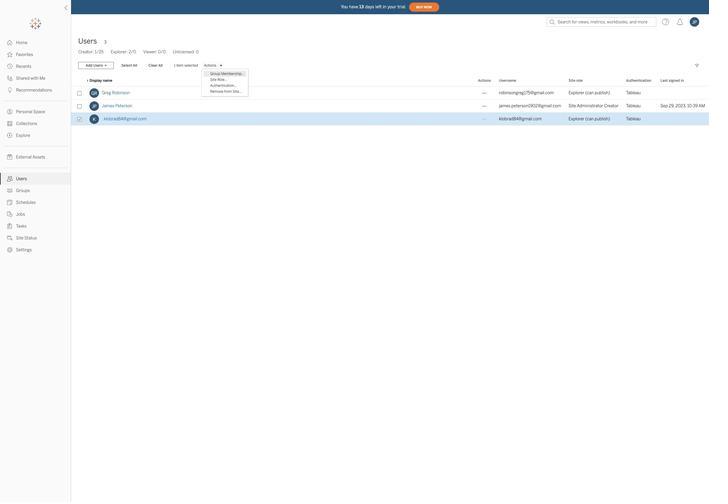 Task type: vqa. For each thing, say whether or not it's contained in the screenshot.
MEDIAN WITH 95% CI on the left of the page
no



Task type: describe. For each thing, give the bounding box(es) containing it.
by text only_f5he34f image for recommendations
[[7, 87, 12, 93]]

home
[[16, 40, 28, 45]]

settings
[[16, 248, 32, 253]]

name
[[103, 79, 112, 83]]

trial.
[[398, 4, 407, 9]]

shared with me
[[16, 76, 45, 81]]

explorer for klobrad84@gmail.com
[[569, 117, 585, 122]]

main navigation. press the up and down arrow keys to access links. element
[[0, 37, 71, 256]]

by text only_f5he34f image for schedules
[[7, 200, 12, 205]]

actions inside dropdown button
[[204, 63, 216, 68]]

explore
[[16, 133, 30, 138]]

tableau for james.peterson1902@gmail.com
[[626, 103, 641, 109]]

creator
[[604, 103, 619, 109]]

creator: 1/25
[[78, 50, 104, 55]]

robinsongreg175@gmail.com
[[499, 90, 554, 95]]

shared
[[16, 76, 30, 81]]

publish) for robinsongreg175@gmail.com
[[595, 90, 611, 95]]

item
[[176, 63, 184, 68]]

schedules
[[16, 200, 36, 205]]

am
[[699, 103, 705, 109]]

2 klobrad84@gmail.com from the left
[[499, 117, 542, 122]]

group membership…
[[210, 72, 245, 76]]

selected
[[184, 63, 198, 68]]

0
[[196, 50, 199, 55]]

status
[[24, 236, 37, 241]]

site for site status
[[16, 236, 23, 241]]

unlicensed: 0
[[173, 50, 199, 55]]

explorer (can publish) for klobrad84@gmail.com
[[569, 117, 611, 122]]

clear
[[149, 63, 158, 68]]

by text only_f5he34f image for site status
[[7, 235, 12, 241]]

. klobrad84@gmail.com link
[[102, 113, 147, 126]]

remove
[[210, 90, 223, 94]]

sep
[[661, 103, 668, 109]]

viewer: 0/0
[[143, 50, 166, 55]]

by text only_f5he34f image for personal space
[[7, 109, 12, 114]]

by text only_f5he34f image for external assets
[[7, 154, 12, 160]]

site for site role…
[[210, 78, 217, 82]]

explorer:
[[111, 50, 128, 55]]

greg robinson
[[102, 90, 130, 95]]

left
[[376, 4, 382, 9]]

viewer:
[[143, 50, 157, 55]]

personal
[[16, 109, 32, 114]]

cell for robinsongreg175@gmail.com
[[657, 87, 709, 100]]

1 klobrad84@gmail.com from the left
[[104, 117, 147, 122]]

0/0
[[158, 50, 166, 55]]

james.peterson1902@gmail.com
[[499, 103, 561, 109]]

recommendations
[[16, 88, 52, 93]]

collections
[[16, 121, 37, 126]]

site administrator creator
[[569, 103, 619, 109]]

display
[[90, 79, 102, 83]]

by text only_f5he34f image for settings
[[7, 247, 12, 253]]

row containing james peterson
[[71, 100, 709, 113]]

you have 13 days left in your trial.
[[341, 4, 407, 9]]

have
[[349, 4, 358, 9]]

your
[[388, 4, 397, 9]]

add
[[86, 63, 92, 68]]

1 item selected
[[174, 63, 198, 68]]

group membership… checkbox item
[[204, 71, 246, 77]]

by text only_f5he34f image for users
[[7, 176, 12, 181]]

james peterson link
[[102, 100, 132, 113]]

you
[[341, 4, 348, 9]]

clear all
[[149, 63, 163, 68]]

site for site administrator creator
[[569, 103, 576, 109]]

greg robinson link
[[102, 87, 130, 100]]

robinson
[[112, 90, 130, 95]]

username
[[499, 79, 517, 83]]

buy now button
[[409, 2, 440, 12]]

greg
[[102, 90, 111, 95]]

site status link
[[0, 232, 71, 244]]

shared with me link
[[0, 72, 71, 84]]

tasks link
[[0, 220, 71, 232]]

peterson
[[115, 103, 132, 109]]

role…
[[218, 78, 227, 82]]

.
[[102, 117, 103, 122]]

(can for klobrad84@gmail.com
[[586, 117, 594, 122]]

2023,
[[676, 103, 687, 109]]

last signed in
[[661, 79, 684, 83]]

2/0
[[129, 50, 136, 55]]

row group containing greg robinson
[[71, 87, 709, 126]]

creator:
[[78, 50, 94, 55]]

by text only_f5he34f image for tasks
[[7, 224, 12, 229]]

favorites
[[16, 52, 33, 57]]

grid containing greg robinson
[[71, 75, 709, 502]]

tableau for klobrad84@gmail.com
[[626, 117, 641, 122]]

by text only_f5he34f image for explore
[[7, 133, 12, 138]]

tableau for robinsongreg175@gmail.com
[[626, 90, 641, 95]]

10:39
[[688, 103, 698, 109]]

select all button
[[118, 62, 141, 69]]

external assets
[[16, 155, 45, 160]]

row containing greg robinson
[[71, 87, 709, 100]]

space
[[33, 109, 45, 114]]



Task type: locate. For each thing, give the bounding box(es) containing it.
by text only_f5he34f image left recommendations
[[7, 87, 12, 93]]

by text only_f5he34f image
[[7, 76, 12, 81], [7, 87, 12, 93], [7, 121, 12, 126], [7, 188, 12, 193], [7, 212, 12, 217], [7, 224, 12, 229]]

actions button
[[202, 62, 224, 69]]

0 horizontal spatial actions
[[204, 63, 216, 68]]

by text only_f5he34f image inside home link
[[7, 40, 12, 45]]

publish) for klobrad84@gmail.com
[[595, 117, 611, 122]]

site inside main navigation. press the up and down arrow keys to access links. element
[[16, 236, 23, 241]]

signed
[[669, 79, 680, 83]]

by text only_f5he34f image left site status in the top of the page
[[7, 235, 12, 241]]

1 vertical spatial explorer (can publish)
[[569, 117, 611, 122]]

personal space
[[16, 109, 45, 114]]

site inside "row group"
[[569, 103, 576, 109]]

. klobrad84@gmail.com
[[102, 117, 147, 122]]

1 explorer (can publish) from the top
[[569, 90, 611, 95]]

by text only_f5he34f image inside recents link
[[7, 64, 12, 69]]

external assets link
[[0, 151, 71, 163]]

site…
[[233, 90, 242, 94]]

1 vertical spatial tableau
[[626, 103, 641, 109]]

by text only_f5he34f image inside collections link
[[7, 121, 12, 126]]

1 horizontal spatial all
[[158, 63, 163, 68]]

groups
[[16, 188, 30, 193]]

2 tableau from the top
[[626, 103, 641, 109]]

0 vertical spatial explorer (can publish)
[[569, 90, 611, 95]]

now
[[424, 5, 432, 9]]

external
[[16, 155, 32, 160]]

all inside clear all button
[[158, 63, 163, 68]]

by text only_f5he34f image left groups at the left of page
[[7, 188, 12, 193]]

james
[[102, 103, 114, 109]]

favorites link
[[0, 49, 71, 60]]

all
[[133, 63, 137, 68], [158, 63, 163, 68]]

buy
[[416, 5, 423, 9]]

settings link
[[0, 244, 71, 256]]

tasks
[[16, 224, 27, 229]]

1 vertical spatial publish)
[[595, 117, 611, 122]]

explorer (can publish) for robinsongreg175@gmail.com
[[569, 90, 611, 95]]

4 by text only_f5he34f image from the top
[[7, 188, 12, 193]]

2 publish) from the top
[[595, 117, 611, 122]]

2 explorer (can publish) from the top
[[569, 117, 611, 122]]

in right signed
[[681, 79, 684, 83]]

authentication…
[[210, 84, 237, 88]]

by text only_f5he34f image inside settings link
[[7, 247, 12, 253]]

by text only_f5he34f image left schedules
[[7, 200, 12, 205]]

group
[[210, 72, 220, 76]]

0 vertical spatial in
[[383, 4, 387, 9]]

(can
[[586, 90, 594, 95], [586, 117, 594, 122]]

by text only_f5he34f image for favorites
[[7, 52, 12, 57]]

james peterson
[[102, 103, 132, 109]]

1 tableau from the top
[[626, 90, 641, 95]]

by text only_f5he34f image left external
[[7, 154, 12, 160]]

cell down sep 29, 2023, 10:39 am
[[657, 113, 709, 126]]

by text only_f5he34f image for collections
[[7, 121, 12, 126]]

by text only_f5he34f image left home
[[7, 40, 12, 45]]

0 vertical spatial tableau
[[626, 90, 641, 95]]

2 by text only_f5he34f image from the top
[[7, 52, 12, 57]]

0 vertical spatial actions
[[204, 63, 216, 68]]

3 tableau from the top
[[626, 117, 641, 122]]

0 vertical spatial cell
[[657, 87, 709, 100]]

0 horizontal spatial klobrad84@gmail.com
[[104, 117, 147, 122]]

2 all from the left
[[158, 63, 163, 68]]

1/25
[[95, 50, 104, 55]]

2 row from the top
[[71, 100, 709, 113]]

1 vertical spatial users
[[93, 63, 103, 68]]

site for site role
[[569, 79, 576, 83]]

users inside main navigation. press the up and down arrow keys to access links. element
[[16, 176, 27, 181]]

0 vertical spatial (can
[[586, 90, 594, 95]]

by text only_f5he34f image inside 'shared with me' link
[[7, 76, 12, 81]]

by text only_f5he34f image inside favorites "link"
[[7, 52, 12, 57]]

site left administrator
[[569, 103, 576, 109]]

personal space link
[[0, 106, 71, 118]]

2 by text only_f5he34f image from the top
[[7, 87, 12, 93]]

users up creator:
[[78, 37, 97, 45]]

explorer for robinsongreg175@gmail.com
[[569, 90, 585, 95]]

site
[[210, 78, 217, 82], [569, 79, 576, 83], [569, 103, 576, 109], [16, 236, 23, 241]]

publish) up site administrator creator
[[595, 90, 611, 95]]

site inside menu
[[210, 78, 217, 82]]

5 by text only_f5he34f image from the top
[[7, 212, 12, 217]]

1 all from the left
[[133, 63, 137, 68]]

me
[[40, 76, 45, 81]]

1 horizontal spatial in
[[681, 79, 684, 83]]

by text only_f5he34f image inside jobs "link"
[[7, 212, 12, 217]]

cell for klobrad84@gmail.com
[[657, 113, 709, 126]]

klobrad84@gmail.com down 'peterson'
[[104, 117, 147, 122]]

assets
[[32, 155, 45, 160]]

1 publish) from the top
[[595, 90, 611, 95]]

by text only_f5he34f image inside site status link
[[7, 235, 12, 241]]

explorer
[[569, 90, 585, 95], [569, 117, 585, 122]]

in right left
[[383, 4, 387, 9]]

menu containing group membership…
[[202, 69, 248, 96]]

2 cell from the top
[[657, 113, 709, 126]]

last
[[661, 79, 668, 83]]

3 by text only_f5he34f image from the top
[[7, 121, 12, 126]]

by text only_f5he34f image for home
[[7, 40, 12, 45]]

by text only_f5he34f image left collections
[[7, 121, 12, 126]]

explorer (can publish) down administrator
[[569, 117, 611, 122]]

by text only_f5he34f image
[[7, 40, 12, 45], [7, 52, 12, 57], [7, 64, 12, 69], [7, 109, 12, 114], [7, 133, 12, 138], [7, 154, 12, 160], [7, 176, 12, 181], [7, 200, 12, 205], [7, 235, 12, 241], [7, 247, 12, 253]]

2 (can from the top
[[586, 117, 594, 122]]

by text only_f5he34f image left explore
[[7, 133, 12, 138]]

sep 29, 2023, 10:39 am
[[661, 103, 705, 109]]

site role
[[569, 79, 583, 83]]

publish)
[[595, 90, 611, 95], [595, 117, 611, 122]]

4 by text only_f5he34f image from the top
[[7, 109, 12, 114]]

1 vertical spatial cell
[[657, 113, 709, 126]]

from
[[224, 90, 232, 94]]

klobrad84@gmail.com down james.peterson1902@gmail.com
[[499, 117, 542, 122]]

by text only_f5he34f image left shared
[[7, 76, 12, 81]]

select all
[[121, 63, 137, 68]]

5 by text only_f5he34f image from the top
[[7, 133, 12, 138]]

users right add
[[93, 63, 103, 68]]

2 vertical spatial tableau
[[626, 117, 641, 122]]

menu
[[202, 69, 248, 96]]

by text only_f5he34f image inside users link
[[7, 176, 12, 181]]

0 horizontal spatial in
[[383, 4, 387, 9]]

Search for views, metrics, workbooks, and more text field
[[547, 17, 657, 27]]

all right 'clear'
[[158, 63, 163, 68]]

2 vertical spatial users
[[16, 176, 27, 181]]

home link
[[0, 37, 71, 49]]

recents
[[16, 64, 31, 69]]

site left status
[[16, 236, 23, 241]]

add users button
[[78, 62, 114, 69]]

3
[[104, 40, 107, 45]]

site status
[[16, 236, 37, 241]]

1 cell from the top
[[657, 87, 709, 100]]

by text only_f5he34f image inside external assets link
[[7, 154, 12, 160]]

recommendations link
[[0, 84, 71, 96]]

explore link
[[0, 130, 71, 141]]

actions up group
[[204, 63, 216, 68]]

(can down administrator
[[586, 117, 594, 122]]

29,
[[669, 103, 675, 109]]

1 horizontal spatial klobrad84@gmail.com
[[499, 117, 542, 122]]

all inside "select all" button
[[133, 63, 137, 68]]

role
[[577, 79, 583, 83]]

in
[[383, 4, 387, 9], [681, 79, 684, 83]]

remove from site…
[[210, 90, 242, 94]]

1 vertical spatial actions
[[478, 79, 491, 83]]

1 row from the top
[[71, 87, 709, 100]]

days
[[365, 4, 374, 9]]

administrator
[[577, 103, 604, 109]]

1 by text only_f5he34f image from the top
[[7, 40, 12, 45]]

by text only_f5he34f image left tasks
[[7, 224, 12, 229]]

site down group
[[210, 78, 217, 82]]

klobrad84@gmail.com
[[104, 117, 147, 122], [499, 117, 542, 122]]

by text only_f5he34f image left personal
[[7, 109, 12, 114]]

2 explorer from the top
[[569, 117, 585, 122]]

0 horizontal spatial all
[[133, 63, 137, 68]]

unlicensed:
[[173, 50, 195, 55]]

all right select on the left top
[[133, 63, 137, 68]]

0 vertical spatial explorer
[[569, 90, 585, 95]]

membership…
[[221, 72, 245, 76]]

users
[[78, 37, 97, 45], [93, 63, 103, 68], [16, 176, 27, 181]]

by text only_f5he34f image for recents
[[7, 64, 12, 69]]

explorer down site role
[[569, 90, 585, 95]]

users inside dropdown button
[[93, 63, 103, 68]]

add users
[[86, 63, 103, 68]]

by text only_f5he34f image for shared with me
[[7, 76, 12, 81]]

authentication
[[626, 79, 652, 83]]

1 vertical spatial explorer
[[569, 117, 585, 122]]

by text only_f5he34f image inside groups "link"
[[7, 188, 12, 193]]

1 (can from the top
[[586, 90, 594, 95]]

site left role
[[569, 79, 576, 83]]

explorer (can publish)
[[569, 90, 611, 95], [569, 117, 611, 122]]

all for select all
[[133, 63, 137, 68]]

by text only_f5he34f image inside the personal space link
[[7, 109, 12, 114]]

schedules link
[[0, 197, 71, 208]]

publish) down site administrator creator
[[595, 117, 611, 122]]

cell
[[657, 87, 709, 100], [657, 113, 709, 126]]

by text only_f5he34f image left recents
[[7, 64, 12, 69]]

1 explorer from the top
[[569, 90, 585, 95]]

1 vertical spatial in
[[681, 79, 684, 83]]

display name
[[90, 79, 112, 83]]

by text only_f5he34f image inside the explore link
[[7, 133, 12, 138]]

3 row from the top
[[71, 113, 709, 126]]

by text only_f5he34f image left settings
[[7, 247, 12, 253]]

explorer (can publish) up administrator
[[569, 90, 611, 95]]

0 vertical spatial users
[[78, 37, 97, 45]]

9 by text only_f5he34f image from the top
[[7, 235, 12, 241]]

3 by text only_f5he34f image from the top
[[7, 64, 12, 69]]

by text only_f5he34f image for jobs
[[7, 212, 12, 217]]

8 by text only_f5he34f image from the top
[[7, 200, 12, 205]]

grid
[[71, 75, 709, 502]]

7 by text only_f5he34f image from the top
[[7, 176, 12, 181]]

1 by text only_f5he34f image from the top
[[7, 76, 12, 81]]

by text only_f5he34f image left favorites
[[7, 52, 12, 57]]

explorer: 2/0
[[111, 50, 136, 55]]

1 vertical spatial (can
[[586, 117, 594, 122]]

6 by text only_f5he34f image from the top
[[7, 154, 12, 160]]

by text only_f5he34f image up groups "link"
[[7, 176, 12, 181]]

buy now
[[416, 5, 432, 9]]

row group
[[71, 87, 709, 126]]

all for clear all
[[158, 63, 163, 68]]

cell up sep 29, 2023, 10:39 am
[[657, 87, 709, 100]]

groups link
[[0, 185, 71, 197]]

recents link
[[0, 60, 71, 72]]

by text only_f5he34f image inside tasks link
[[7, 224, 12, 229]]

jobs
[[16, 212, 25, 217]]

1
[[174, 63, 176, 68]]

navigation panel element
[[0, 18, 71, 256]]

with
[[31, 76, 39, 81]]

1 horizontal spatial actions
[[478, 79, 491, 83]]

select
[[121, 63, 132, 68]]

by text only_f5he34f image inside "schedules" link
[[7, 200, 12, 205]]

actions
[[204, 63, 216, 68], [478, 79, 491, 83]]

explorer down administrator
[[569, 117, 585, 122]]

collections link
[[0, 118, 71, 130]]

13
[[360, 4, 364, 9]]

10 by text only_f5he34f image from the top
[[7, 247, 12, 253]]

by text only_f5he34f image left "jobs"
[[7, 212, 12, 217]]

(can for robinsongreg175@gmail.com
[[586, 90, 594, 95]]

(can up administrator
[[586, 90, 594, 95]]

users up groups at the left of page
[[16, 176, 27, 181]]

users link
[[0, 173, 71, 185]]

tableau
[[626, 90, 641, 95], [626, 103, 641, 109], [626, 117, 641, 122]]

by text only_f5he34f image inside recommendations 'link'
[[7, 87, 12, 93]]

by text only_f5he34f image for groups
[[7, 188, 12, 193]]

actions left username
[[478, 79, 491, 83]]

6 by text only_f5he34f image from the top
[[7, 224, 12, 229]]

0 vertical spatial publish)
[[595, 90, 611, 95]]

row containing . klobrad84@gmail.com
[[71, 113, 709, 126]]

row
[[71, 87, 709, 100], [71, 100, 709, 113], [71, 113, 709, 126]]



